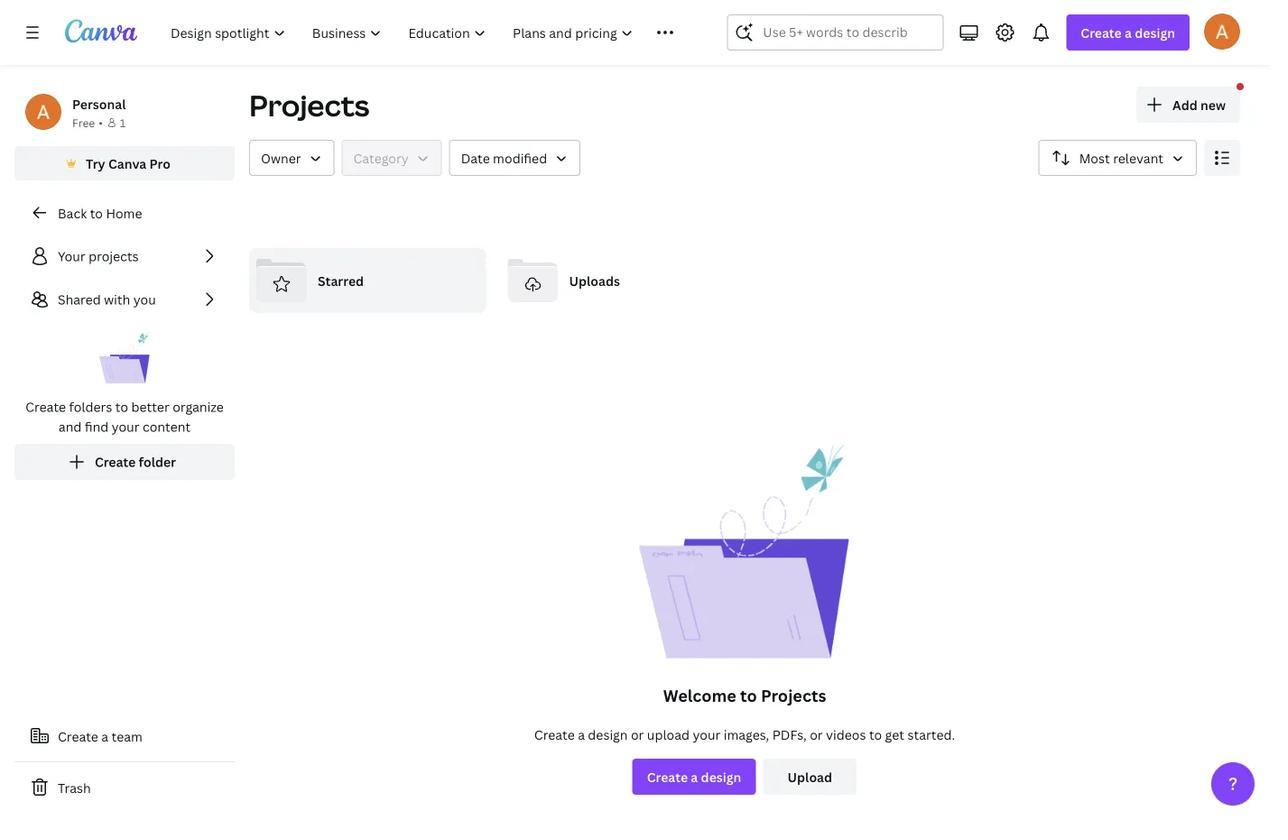 Task type: vqa. For each thing, say whether or not it's contained in the screenshot.
shared in the top of the page
yes



Task type: describe. For each thing, give the bounding box(es) containing it.
folder
[[139, 454, 176, 471]]

canva
[[108, 155, 146, 172]]

to inside 'link'
[[90, 204, 103, 222]]

shared with you link
[[14, 282, 235, 318]]

to left get
[[869, 726, 882, 743]]

get
[[885, 726, 905, 743]]

create folder
[[95, 454, 176, 471]]

free •
[[72, 115, 103, 130]]

create a design or upload your images, pdfs, or videos to get started.
[[534, 726, 955, 743]]

welcome to projects
[[663, 685, 826, 707]]

content
[[143, 418, 191, 436]]

1 vertical spatial projects
[[761, 685, 826, 707]]

upload
[[647, 726, 690, 743]]

category
[[353, 149, 409, 167]]

to up images,
[[740, 685, 757, 707]]

trash
[[58, 780, 91, 797]]

Category button
[[342, 140, 442, 176]]

create a design button
[[1067, 14, 1190, 51]]

relevant
[[1113, 149, 1164, 167]]

trash link
[[14, 770, 235, 806]]

create a design button
[[633, 759, 756, 795]]

upload button
[[763, 759, 857, 795]]

design for create a design dropdown button
[[1135, 24, 1175, 41]]

create inside create folders to better organize and find your content
[[25, 399, 66, 416]]

projects
[[89, 248, 139, 265]]

1 or from the left
[[631, 726, 644, 743]]

free
[[72, 115, 95, 130]]

most
[[1079, 149, 1110, 167]]

upload
[[788, 769, 832, 786]]

team
[[112, 728, 143, 745]]

home
[[106, 204, 142, 222]]

and
[[59, 418, 82, 436]]

1 vertical spatial design
[[588, 726, 628, 743]]

date
[[461, 149, 490, 167]]

create a design for create a design dropdown button
[[1081, 24, 1175, 41]]

shared with you
[[58, 291, 156, 308]]

try canva pro
[[86, 155, 171, 172]]

create folder button
[[14, 444, 235, 480]]

starred
[[318, 272, 364, 289]]

most relevant
[[1079, 149, 1164, 167]]

you
[[133, 291, 156, 308]]

with
[[104, 291, 130, 308]]

design for create a design button
[[701, 769, 741, 786]]

organize
[[173, 399, 224, 416]]



Task type: locate. For each thing, give the bounding box(es) containing it.
0 vertical spatial projects
[[249, 86, 370, 125]]

create a team button
[[14, 719, 235, 755]]

create a design
[[1081, 24, 1175, 41], [647, 769, 741, 786]]

0 horizontal spatial projects
[[249, 86, 370, 125]]

1 horizontal spatial create a design
[[1081, 24, 1175, 41]]

Search search field
[[763, 15, 908, 50]]

your inside create folders to better organize and find your content
[[112, 418, 140, 436]]

your projects link
[[14, 238, 235, 274]]

to inside create folders to better organize and find your content
[[115, 399, 128, 416]]

create
[[1081, 24, 1122, 41], [25, 399, 66, 416], [95, 454, 136, 471], [534, 726, 575, 743], [58, 728, 98, 745], [647, 769, 688, 786]]

create a design for create a design button
[[647, 769, 741, 786]]

2 vertical spatial design
[[701, 769, 741, 786]]

0 horizontal spatial or
[[631, 726, 644, 743]]

0 vertical spatial design
[[1135, 24, 1175, 41]]

personal
[[72, 95, 126, 112]]

1
[[120, 115, 126, 130]]

modified
[[493, 149, 547, 167]]

1 horizontal spatial your
[[693, 726, 721, 743]]

add
[[1173, 96, 1198, 113]]

pdfs,
[[772, 726, 807, 743]]

starred link
[[249, 248, 486, 313]]

0 horizontal spatial your
[[112, 418, 140, 436]]

•
[[99, 115, 103, 130]]

list containing your projects
[[14, 238, 235, 480]]

try canva pro button
[[14, 146, 235, 181]]

design down create a design or upload your images, pdfs, or videos to get started.
[[701, 769, 741, 786]]

or left upload
[[631, 726, 644, 743]]

owner
[[261, 149, 301, 167]]

to left better
[[115, 399, 128, 416]]

videos
[[826, 726, 866, 743]]

1 horizontal spatial projects
[[761, 685, 826, 707]]

design left apple lee icon
[[1135, 24, 1175, 41]]

uploads
[[569, 272, 620, 289]]

1 horizontal spatial design
[[701, 769, 741, 786]]

add new button
[[1137, 87, 1240, 123]]

your projects
[[58, 248, 139, 265]]

Sort by button
[[1039, 140, 1197, 176]]

find
[[85, 418, 109, 436]]

0 horizontal spatial design
[[588, 726, 628, 743]]

pro
[[149, 155, 171, 172]]

1 horizontal spatial or
[[810, 726, 823, 743]]

list
[[14, 238, 235, 480]]

2 horizontal spatial design
[[1135, 24, 1175, 41]]

or right the pdfs,
[[810, 726, 823, 743]]

folders
[[69, 399, 112, 416]]

uploads link
[[501, 248, 738, 313]]

your right upload
[[693, 726, 721, 743]]

0 vertical spatial create a design
[[1081, 24, 1175, 41]]

create a design inside button
[[647, 769, 741, 786]]

to right back
[[90, 204, 103, 222]]

new
[[1201, 96, 1226, 113]]

design
[[1135, 24, 1175, 41], [588, 726, 628, 743], [701, 769, 741, 786]]

None search field
[[727, 14, 944, 51]]

a
[[1125, 24, 1132, 41], [578, 726, 585, 743], [101, 728, 108, 745], [691, 769, 698, 786]]

your
[[58, 248, 85, 265]]

to
[[90, 204, 103, 222], [115, 399, 128, 416], [740, 685, 757, 707], [869, 726, 882, 743]]

a inside dropdown button
[[1125, 24, 1132, 41]]

projects up the pdfs,
[[761, 685, 826, 707]]

your
[[112, 418, 140, 436], [693, 726, 721, 743]]

design left upload
[[588, 726, 628, 743]]

try
[[86, 155, 105, 172]]

projects up owner button
[[249, 86, 370, 125]]

design inside dropdown button
[[1135, 24, 1175, 41]]

Date modified button
[[449, 140, 581, 176]]

back
[[58, 204, 87, 222]]

design inside button
[[701, 769, 741, 786]]

projects
[[249, 86, 370, 125], [761, 685, 826, 707]]

shared
[[58, 291, 101, 308]]

welcome
[[663, 685, 737, 707]]

create a design inside dropdown button
[[1081, 24, 1175, 41]]

create inside dropdown button
[[1081, 24, 1122, 41]]

create folders to better organize and find your content
[[25, 399, 224, 436]]

apple lee image
[[1204, 13, 1240, 49]]

add new
[[1173, 96, 1226, 113]]

started.
[[908, 726, 955, 743]]

1 vertical spatial your
[[693, 726, 721, 743]]

back to home
[[58, 204, 142, 222]]

0 vertical spatial your
[[112, 418, 140, 436]]

1 vertical spatial create a design
[[647, 769, 741, 786]]

create a team
[[58, 728, 143, 745]]

or
[[631, 726, 644, 743], [810, 726, 823, 743]]

better
[[131, 399, 170, 416]]

date modified
[[461, 149, 547, 167]]

top level navigation element
[[159, 14, 684, 51], [159, 14, 684, 51]]

back to home link
[[14, 195, 235, 231]]

Owner button
[[249, 140, 334, 176]]

2 or from the left
[[810, 726, 823, 743]]

your right find
[[112, 418, 140, 436]]

0 horizontal spatial create a design
[[647, 769, 741, 786]]

images,
[[724, 726, 769, 743]]



